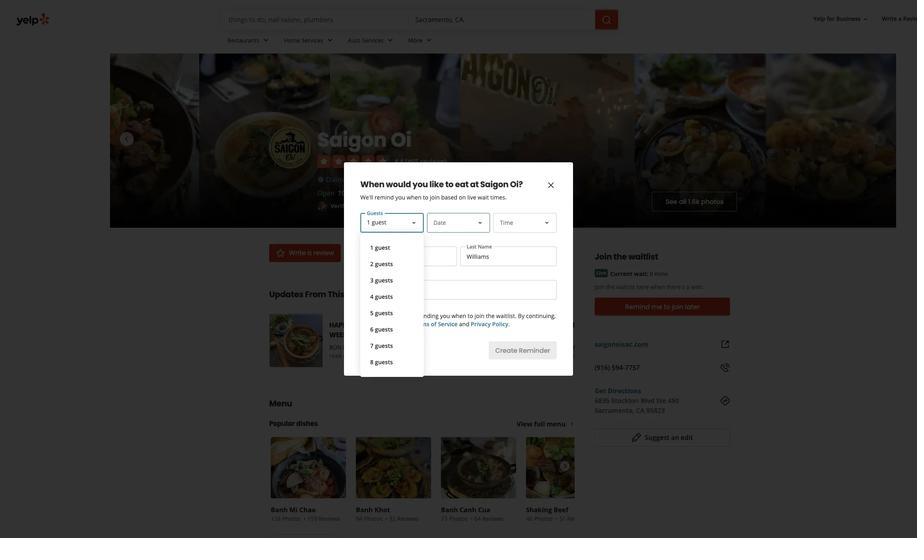 Task type: describe. For each thing, give the bounding box(es) containing it.
5 guests button
[[367, 305, 417, 322]]

banh canh cua 73 photos
[[441, 506, 491, 523]]

write for write a review
[[289, 248, 306, 258]]

there's
[[667, 283, 685, 291]]

business categories element
[[221, 29, 918, 53]]

reviews)
[[421, 157, 447, 166]]

a for revie
[[899, 15, 902, 23]]

later
[[686, 302, 700, 312]]

waitlist for join the waitlist here when there's a wait.
[[617, 283, 635, 291]]

write a review
[[289, 248, 334, 258]]

8 guests button
[[367, 354, 417, 371]]

verified
[[331, 202, 353, 210]]

2 more from the left
[[566, 352, 580, 360]]

5
[[370, 309, 374, 317]]

see hours
[[406, 190, 429, 197]]

3 guests button
[[367, 273, 417, 289]]

join inside button
[[672, 302, 684, 312]]

open 10:00 am - 5:00 pm
[[318, 189, 397, 198]]

me
[[652, 302, 663, 312]]

write a revie
[[882, 15, 918, 23]]

services for auto services
[[362, 36, 384, 44]]

directions
[[608, 387, 642, 396]]

create reminder button
[[489, 342, 557, 360]]

4 guests
[[370, 293, 393, 301]]

auto services link
[[342, 29, 402, 53]]

see for see all 1.6k photos
[[666, 197, 678, 207]]

"bún mắm"/fermented fish paste noodle soup…
[[506, 344, 604, 360]]

banh khot 94 photos
[[356, 506, 390, 523]]

24 chevron down v2 image for auto services
[[386, 35, 395, 45]]

1
[[370, 244, 374, 252]]

when inside you'll receive texts reminding you when to join the waitlist. by continuing, you agree to yelp's
[[452, 312, 466, 320]]

92
[[389, 515, 396, 523]]

7757
[[625, 363, 640, 372]]

remind me to join later
[[625, 302, 700, 312]]

join for join the waitlist here when there's a wait.
[[595, 283, 605, 291]]

24 camera v2 image
[[351, 248, 361, 258]]

stockton
[[612, 397, 640, 406]]

1 guest
[[370, 244, 390, 252]]

happy veterans day weekend!🇺🇸 image
[[270, 314, 323, 368]]

menu
[[269, 398, 292, 410]]

24 save outline v2 image
[[465, 248, 474, 258]]

write a revie link
[[879, 12, 918, 26]]

guests for 7 guests
[[375, 342, 393, 350]]

photo of saigon oi - sacramento, ca, us. vietnamese tradition mini savory crep image
[[635, 54, 766, 228]]

16 claim filled v2 image
[[318, 176, 324, 183]]

0 horizontal spatial business
[[346, 289, 382, 300]]

Date field
[[427, 213, 491, 233]]

the down live
[[606, 283, 615, 291]]

1.6k
[[689, 197, 700, 207]]

auto services
[[348, 36, 384, 44]]

yelp
[[814, 15, 826, 23]]

noodle for soup
[[527, 331, 553, 340]]

0
[[650, 270, 653, 278]]

terms
[[412, 321, 430, 328]]

2 guests
[[370, 260, 393, 268]]

read inside happy veterans day weekend!🇺🇸 bún bò huế… bún bò huế đây!!!!… read more
[[330, 352, 342, 360]]

continuing,
[[526, 312, 556, 320]]

reviews for banh canh cua
[[483, 515, 504, 523]]

review
[[313, 248, 334, 258]]

paste for "bún mắm"/fermented fish paste noodle soup…
[[587, 344, 604, 352]]

đây!!!!…
[[407, 344, 428, 352]]

privacy
[[471, 321, 491, 328]]

1 horizontal spatial a
[[687, 283, 690, 291]]

the up current
[[614, 251, 627, 263]]

photos inside shaking beef 46 photos
[[534, 515, 553, 523]]

1 previous image from the top
[[274, 336, 283, 346]]

see all 1.6k photos
[[666, 197, 724, 207]]

95823
[[647, 406, 665, 415]]

updates from this business
[[269, 289, 382, 300]]

92 reviews
[[389, 515, 419, 523]]

guests for 6 guests
[[375, 326, 393, 334]]

save button
[[458, 244, 500, 262]]

2 bò from the left
[[384, 344, 392, 352]]

to up months
[[423, 194, 429, 201]]

view full menu
[[517, 420, 566, 429]]

paste for "bún mắm"/fermented fish paste  noodle soup
[[506, 331, 525, 340]]

menu
[[547, 420, 566, 429]]

menu element
[[256, 385, 603, 539]]

.
[[509, 321, 510, 328]]

an
[[672, 433, 680, 442]]

current
[[611, 270, 633, 278]]

search image
[[602, 15, 612, 25]]

24 share v2 image
[[415, 248, 425, 258]]

months
[[405, 202, 427, 210]]

hours
[[415, 190, 429, 197]]

by
[[518, 312, 525, 320]]

reviews for shaking beef
[[568, 515, 589, 523]]

guests for 4 guests
[[375, 293, 393, 301]]

to up and
[[468, 312, 473, 320]]

photo of saigon oi - sacramento, ca, us. com do bo luc lac image
[[330, 54, 461, 228]]

mi
[[290, 506, 298, 515]]

46
[[526, 515, 533, 523]]

write for write a revie
[[882, 15, 898, 23]]

photo of saigon oi - sacramento, ca, us. interior image
[[461, 54, 635, 228]]

8
[[370, 359, 374, 366]]

(916)
[[595, 363, 610, 372]]

4.4
[[395, 157, 404, 166]]

suggest an edit
[[645, 433, 693, 442]]

(465
[[406, 157, 419, 166]]

mắm"/fermented for soup…
[[521, 344, 572, 352]]

guests for 2 guests
[[375, 260, 393, 268]]

live
[[468, 194, 477, 201]]

when would you like to eat at saigon oi? dialog
[[0, 0, 918, 539]]

2 previous image from the top
[[274, 462, 283, 472]]

4.4 star rating image
[[318, 155, 390, 168]]

all
[[679, 197, 687, 207]]

yelp for business button
[[811, 12, 873, 26]]

fish for "bún mắm"/fermented fish paste  noodle soup
[[585, 321, 599, 330]]

"bún for "bún mắm"/fermented fish paste  noodle soup
[[506, 321, 523, 330]]

business
[[374, 202, 399, 210]]

wait:
[[634, 270, 649, 278]]

sacramento,
[[595, 406, 635, 415]]

2 read from the left
[[552, 352, 564, 360]]

share button
[[408, 244, 454, 262]]

get directions link
[[595, 387, 642, 396]]

  text field
[[361, 247, 457, 266]]

ca
[[637, 406, 645, 415]]

dishes
[[296, 420, 318, 429]]

photos inside the banh mi chao 159 photos
[[282, 515, 301, 523]]

you down would
[[396, 194, 406, 201]]

huế
[[394, 344, 405, 352]]

1 vertical spatial when
[[651, 283, 665, 291]]

from
[[305, 289, 326, 300]]

more
[[409, 36, 423, 44]]

2 159 from the left
[[308, 515, 317, 523]]

shaking beef image
[[526, 438, 602, 499]]

94
[[356, 515, 363, 523]]

next image inside menu element
[[561, 462, 570, 472]]

cua
[[478, 506, 491, 515]]

remind
[[375, 194, 394, 201]]

home
[[284, 36, 300, 44]]

banh khot image
[[356, 438, 431, 499]]

24 chevron down v2 image
[[424, 35, 434, 45]]

1 bún from the left
[[330, 344, 342, 352]]

would
[[386, 179, 411, 190]]

450
[[668, 397, 680, 406]]

mắm"/fermented for soup
[[524, 321, 584, 330]]



Task type: vqa. For each thing, say whether or not it's contained in the screenshot.
third 11:00 AM - 9:00 PM from the bottom
no



Task type: locate. For each thing, give the bounding box(es) containing it.
1 horizontal spatial 24 chevron down v2 image
[[325, 35, 335, 45]]

fish up the read more
[[574, 344, 586, 352]]

0 horizontal spatial services
[[302, 36, 324, 44]]

1 24 chevron down v2 image from the left
[[261, 35, 271, 45]]

guests for 8 guests
[[375, 359, 393, 366]]

guests inside the 4 guests button
[[375, 293, 393, 301]]

1 horizontal spatial see
[[666, 197, 678, 207]]

24 chevron down v2 image right restaurants
[[261, 35, 271, 45]]

1 horizontal spatial write
[[882, 15, 898, 23]]

2 "bún from the top
[[506, 344, 520, 352]]

more link
[[402, 29, 441, 53]]

1 horizontal spatial when
[[452, 312, 466, 320]]

the down we'll
[[363, 202, 373, 210]]

2 reviews from the left
[[397, 515, 419, 523]]

5 guests from the top
[[375, 326, 393, 334]]

join for join the waitlist
[[595, 251, 612, 263]]

photos inside banh canh cua 73 photos
[[449, 515, 468, 523]]

more down soup
[[566, 352, 580, 360]]

noodle inside "bún mắm"/fermented fish paste noodle soup…
[[506, 352, 529, 360]]

you'll
[[361, 312, 375, 320]]

0 vertical spatial join
[[595, 251, 612, 263]]

view full menu link
[[517, 420, 575, 429]]

previous image
[[122, 134, 131, 144]]

guests for 5 guests
[[375, 309, 393, 317]]

to down receive
[[389, 321, 394, 328]]

1 vertical spatial a
[[307, 248, 312, 258]]

wait
[[478, 194, 489, 201]]

0 vertical spatial paste
[[506, 331, 525, 340]]

soup
[[554, 331, 572, 340]]

you left like
[[413, 179, 428, 190]]

a left revie
[[899, 15, 902, 23]]

0 vertical spatial mắm"/fermented
[[524, 321, 584, 330]]

home services
[[284, 36, 324, 44]]

1 join from the top
[[595, 251, 612, 263]]

banh up 73
[[441, 506, 458, 515]]

4 guests from the top
[[375, 309, 393, 317]]

3 left months
[[400, 202, 404, 210]]

Guests field
[[361, 213, 424, 377]]

2 horizontal spatial join
[[672, 302, 684, 312]]

photo of saigon oi - sacramento, ca, us. banh mi chao image
[[0, 54, 199, 228]]

159 inside the banh mi chao 159 photos
[[271, 515, 281, 523]]

paste up '(916)'
[[587, 344, 604, 352]]

0 horizontal spatial paste
[[506, 331, 525, 340]]

1 vertical spatial mắm"/fermented
[[521, 344, 572, 352]]

reviews for banh khot
[[397, 515, 419, 523]]

waitlist up the wait:
[[629, 251, 659, 263]]

2 vertical spatial a
[[687, 283, 690, 291]]

guests inside 8 guests 'button'
[[375, 359, 393, 366]]

24 pencil v2 image
[[632, 433, 642, 443]]

join inside when would you like to eat at saigon oi? we'll remind you when to join based on live wait times.
[[430, 194, 440, 201]]

1 horizontal spatial join
[[475, 312, 485, 320]]

view
[[517, 420, 533, 429]]

oi?
[[510, 179, 523, 190]]

business up 5
[[346, 289, 382, 300]]

"bún inside "bún mắm"/fermented fish paste  noodle soup
[[506, 321, 523, 330]]

0 vertical spatial fish
[[585, 321, 599, 330]]

7 guests from the top
[[375, 359, 393, 366]]

1 read from the left
[[330, 352, 342, 360]]

add
[[364, 248, 378, 258]]

shaking
[[526, 506, 552, 515]]

"bún mắm"/fermented fish paste  noodle soup image
[[446, 314, 499, 368]]

7
[[370, 342, 374, 350]]

saigon inside when would you like to eat at saigon oi? we'll remind you when to join based on live wait times.
[[481, 179, 509, 190]]

banh up 94
[[356, 506, 373, 515]]

  telephone field
[[361, 280, 557, 300]]

1 bò from the left
[[343, 344, 351, 352]]

noodle left soup…
[[506, 352, 529, 360]]

you up service in the bottom left of the page
[[440, 312, 450, 320]]

see left all on the right of the page
[[666, 197, 678, 207]]

0 horizontal spatial banh
[[271, 506, 288, 515]]

services inside auto services "link"
[[362, 36, 384, 44]]

3 guests from the top
[[375, 293, 393, 301]]

fish inside "bún mắm"/fermented fish paste noodle soup…
[[574, 344, 586, 352]]

join up live
[[595, 251, 612, 263]]

2 join from the top
[[595, 283, 605, 291]]

write inside user actions element
[[882, 15, 898, 23]]

fish
[[585, 321, 599, 330], [574, 344, 586, 352]]

None search field
[[222, 10, 620, 29]]

guests inside 7 guests button
[[375, 342, 393, 350]]

to inside button
[[664, 302, 671, 312]]

see inside see hours link
[[406, 190, 414, 197]]

saigon up 4.4 star rating image
[[318, 126, 387, 154]]

banh left mi
[[271, 506, 288, 515]]

64 reviews
[[475, 515, 504, 523]]

business left 16 chevron down v2 image
[[837, 15, 861, 23]]

photo of saigon oi - sacramento, ca, us. banh canh cua image
[[199, 54, 330, 228]]

mắm"/fermented up soup
[[524, 321, 584, 330]]

photos down canh
[[449, 515, 468, 523]]

1 vertical spatial see
[[666, 197, 678, 207]]

0 horizontal spatial see
[[406, 190, 414, 197]]

3 24 chevron down v2 image from the left
[[386, 35, 395, 45]]

1 vertical spatial saigon
[[481, 179, 509, 190]]

0 vertical spatial a
[[899, 15, 902, 23]]

texts
[[397, 312, 410, 320]]

mins
[[655, 270, 668, 278]]

get
[[595, 387, 606, 396]]

services for home services
[[302, 36, 324, 44]]

photos inside banh khot 94 photos
[[364, 515, 383, 523]]

24 phone v2 image
[[721, 363, 731, 373]]

noodle for soup…
[[506, 352, 529, 360]]

see for see hours
[[406, 190, 414, 197]]

3 banh from the left
[[441, 506, 458, 515]]

canh
[[460, 506, 477, 515]]

0 horizontal spatial bún
[[330, 344, 342, 352]]

24 chevron down v2 image inside the home services link
[[325, 35, 335, 45]]

paste inside "bún mắm"/fermented fish paste noodle soup…
[[587, 344, 604, 352]]

6
[[370, 326, 374, 334]]

2 horizontal spatial a
[[899, 15, 902, 23]]

24 external link v2 image
[[721, 340, 731, 350]]

1 159 from the left
[[271, 515, 281, 523]]

chao
[[300, 506, 316, 515]]

0 horizontal spatial a
[[307, 248, 312, 258]]

the inside you'll receive texts reminding you when to join the waitlist. by continuing, you agree to yelp's
[[486, 312, 495, 320]]

1 horizontal spatial 3
[[400, 202, 404, 210]]

like
[[430, 179, 444, 190]]

see hours link
[[402, 189, 433, 199]]

you down the you'll
[[361, 321, 370, 328]]

0 horizontal spatial read
[[330, 352, 342, 360]]

waitlist for join the waitlist
[[629, 251, 659, 263]]

0 vertical spatial previous image
[[274, 336, 283, 346]]

banh inside banh khot 94 photos
[[356, 506, 373, 515]]

save
[[478, 248, 493, 258]]

"bún inside "bún mắm"/fermented fish paste noodle soup…
[[506, 344, 520, 352]]

photo
[[379, 248, 398, 258]]

banh mi chao 159 photos
[[271, 506, 316, 523]]

saigonoisac.com link
[[595, 340, 649, 349]]

receive
[[376, 312, 395, 320]]

eat
[[455, 179, 469, 190]]

1 vertical spatial noodle
[[506, 352, 529, 360]]

write right 24 star v2 image
[[289, 248, 306, 258]]

1 horizontal spatial bún
[[370, 344, 383, 352]]

banh mi chao image
[[271, 438, 346, 499]]

yelp for business
[[814, 15, 861, 23]]

0 vertical spatial join
[[430, 194, 440, 201]]

1 photos from the left
[[282, 515, 301, 523]]

saigon
[[318, 126, 387, 154], [481, 179, 509, 190]]

"bún down waitlist.
[[506, 321, 523, 330]]

1 vertical spatial business
[[346, 289, 382, 300]]

banh inside banh canh cua 73 photos
[[441, 506, 458, 515]]

1 horizontal spatial business
[[837, 15, 861, 23]]

when down mins
[[651, 283, 665, 291]]

"bún down . at the right bottom
[[506, 344, 520, 352]]

594-
[[612, 363, 625, 372]]

bò left huế on the bottom left of the page
[[384, 344, 392, 352]]

am
[[357, 189, 367, 198]]

more inside happy veterans day weekend!🇺🇸 bún bò huế… bún bò huế đây!!!!… read more
[[343, 352, 358, 360]]

1 horizontal spatial bò
[[384, 344, 392, 352]]

yelp's
[[396, 321, 411, 328]]

full
[[535, 420, 545, 429]]

to left eat
[[446, 179, 454, 190]]

a
[[899, 15, 902, 23], [307, 248, 312, 258], [687, 283, 690, 291]]

happy veterans day weekend!🇺🇸 bún bò huế… bún bò huế đây!!!!… read more
[[330, 321, 428, 360]]

join up privacy
[[475, 312, 485, 320]]

2 services from the left
[[362, 36, 384, 44]]

1 vertical spatial waitlist
[[617, 283, 635, 291]]

photos down khot on the bottom left of page
[[364, 515, 383, 523]]

when up months
[[407, 194, 422, 201]]

0 vertical spatial 3
[[400, 202, 404, 210]]

0 vertical spatial when
[[407, 194, 422, 201]]

1 horizontal spatial more
[[566, 352, 580, 360]]

1 horizontal spatial saigon
[[481, 179, 509, 190]]

reviews for banh mi chao
[[319, 515, 340, 523]]

24 star v2 image
[[276, 248, 286, 258]]

to right me
[[664, 302, 671, 312]]

0 horizontal spatial next image
[[561, 462, 570, 472]]

2 horizontal spatial when
[[651, 283, 665, 291]]

24 chevron down v2 image inside auto services "link"
[[386, 35, 395, 45]]

reviews left 94
[[319, 515, 340, 523]]

1 horizontal spatial services
[[362, 36, 384, 44]]

add photo
[[364, 248, 398, 258]]

0 horizontal spatial when
[[407, 194, 422, 201]]

1 vertical spatial "bún
[[506, 344, 520, 352]]

  telephone field inside when would you like to eat at saigon oi? region
[[361, 280, 557, 300]]

waitlist
[[629, 251, 659, 263], [617, 283, 635, 291]]

24 chevron down v2 image
[[261, 35, 271, 45], [325, 35, 335, 45], [386, 35, 395, 45]]

day
[[387, 321, 401, 330]]

1 vertical spatial paste
[[587, 344, 604, 352]]

1 horizontal spatial read
[[552, 352, 564, 360]]

"bún for "bún mắm"/fermented fish paste noodle soup…
[[506, 344, 520, 352]]

join down live
[[595, 283, 605, 291]]

0 horizontal spatial saigon
[[318, 126, 387, 154]]

home services link
[[278, 29, 342, 53]]

73
[[441, 515, 448, 523]]

1 vertical spatial join
[[672, 302, 684, 312]]

oi
[[391, 126, 412, 154]]

1 guest button
[[367, 240, 417, 256]]

24 directions v2 image
[[721, 396, 731, 406]]

1 horizontal spatial paste
[[587, 344, 604, 352]]

2 vertical spatial join
[[475, 312, 485, 320]]

1 services from the left
[[302, 36, 324, 44]]

2 24 chevron down v2 image from the left
[[325, 35, 335, 45]]

4 reviews from the left
[[568, 515, 589, 523]]

read down the weekend!🇺🇸 in the bottom left of the page
[[330, 352, 342, 360]]

waitlist down current
[[617, 283, 635, 291]]

0 vertical spatial saigon
[[318, 126, 387, 154]]

0 vertical spatial noodle
[[527, 331, 553, 340]]

1 more from the left
[[343, 352, 358, 360]]

reviews right 92
[[397, 515, 419, 523]]

get directions 6835 stockton blvd ste 450 sacramento, ca 95823
[[595, 387, 680, 415]]

3 guests
[[370, 277, 393, 284]]

see
[[406, 190, 414, 197], [666, 197, 678, 207]]

banh for banh mi chao
[[271, 506, 288, 515]]

10:00
[[338, 189, 355, 198]]

0 vertical spatial business
[[837, 15, 861, 23]]

restaurants link
[[221, 29, 278, 53]]

  text field
[[460, 247, 557, 266]]

0 horizontal spatial more
[[343, 352, 358, 360]]

24 chevron down v2 image left auto
[[325, 35, 335, 45]]

ago
[[429, 202, 439, 210]]

by
[[355, 202, 362, 210]]

close image
[[546, 180, 556, 190]]

more
[[343, 352, 358, 360], [566, 352, 580, 360]]

1 vertical spatial next image
[[561, 462, 570, 472]]

16 chevron down v2 image
[[863, 16, 869, 22]]

2 banh from the left
[[356, 506, 373, 515]]

3 down 2
[[370, 277, 374, 284]]

guests inside 5 guests button
[[375, 309, 393, 317]]

0 horizontal spatial join
[[430, 194, 440, 201]]

4 photos from the left
[[534, 515, 553, 523]]

3 reviews from the left
[[483, 515, 504, 523]]

join
[[595, 251, 612, 263], [595, 283, 605, 291]]

2 vertical spatial when
[[452, 312, 466, 320]]

bún up 8
[[370, 344, 383, 352]]

when up terms of service and privacy policy .
[[452, 312, 466, 320]]

services right home
[[302, 36, 324, 44]]

join left later
[[672, 302, 684, 312]]

services right auto
[[362, 36, 384, 44]]

noodle up reminder
[[527, 331, 553, 340]]

1 banh from the left
[[271, 506, 288, 515]]

fish up saigonoisac.com link
[[585, 321, 599, 330]]

reviews right 51
[[568, 515, 589, 523]]

next image
[[876, 134, 885, 144], [561, 462, 570, 472]]

0 horizontal spatial 24 chevron down v2 image
[[261, 35, 271, 45]]

mắm"/fermented inside "bún mắm"/fermented fish paste noodle soup…
[[521, 344, 572, 352]]

2 photos from the left
[[364, 515, 383, 523]]

bò
[[343, 344, 351, 352], [384, 344, 392, 352]]

1 horizontal spatial 159
[[308, 515, 317, 523]]

popular dishes
[[269, 420, 318, 429]]

fish for "bún mắm"/fermented fish paste noodle soup…
[[574, 344, 586, 352]]

read right soup…
[[552, 352, 564, 360]]

reminding
[[411, 312, 439, 320]]

a left wait. on the bottom right of page
[[687, 283, 690, 291]]

guests for 3 guests
[[375, 277, 393, 284]]

see left hours
[[406, 190, 414, 197]]

1 "bún from the top
[[506, 321, 523, 330]]

2 horizontal spatial 24 chevron down v2 image
[[386, 35, 395, 45]]

1 vertical spatial fish
[[574, 344, 586, 352]]

more down huế… at the left bottom
[[343, 352, 358, 360]]

saigonoisac.com
[[595, 340, 649, 349]]

blvd
[[641, 397, 655, 406]]

24 chevron down v2 image right auto services
[[386, 35, 395, 45]]

user actions element
[[807, 11, 918, 28]]

services inside the home services link
[[302, 36, 324, 44]]

banh canh cua image
[[441, 438, 517, 499]]

business inside "button"
[[837, 15, 861, 23]]

mắm"/fermented inside "bún mắm"/fermented fish paste  noodle soup
[[524, 321, 584, 330]]

1 horizontal spatial next image
[[876, 134, 885, 144]]

the up privacy policy link at the right bottom of the page
[[486, 312, 495, 320]]

bún down the weekend!🇺🇸 in the bottom left of the page
[[330, 344, 342, 352]]

7 guests
[[370, 342, 393, 350]]

14 chevron right outline image
[[569, 422, 575, 427]]

2 bún from the left
[[370, 344, 383, 352]]

0 horizontal spatial 3
[[370, 277, 374, 284]]

1 horizontal spatial banh
[[356, 506, 373, 515]]

banh for banh canh cua
[[441, 506, 458, 515]]

paste inside "bún mắm"/fermented fish paste  noodle soup
[[506, 331, 525, 340]]

4 guests button
[[367, 289, 417, 305]]

veterans
[[353, 321, 386, 330]]

share
[[429, 248, 447, 258]]

fish inside "bún mắm"/fermented fish paste  noodle soup
[[585, 321, 599, 330]]

6 guests from the top
[[375, 342, 393, 350]]

when inside when would you like to eat at saigon oi? we'll remind you when to join based on live wait times.
[[407, 194, 422, 201]]

join inside you'll receive texts reminding you when to join the waitlist. by continuing, you agree to yelp's
[[475, 312, 485, 320]]

suggest
[[645, 433, 670, 442]]

0 horizontal spatial bò
[[343, 344, 351, 352]]

guest
[[375, 244, 390, 252]]

open
[[318, 189, 335, 198]]

1 vertical spatial 3
[[370, 277, 374, 284]]

24 chevron down v2 image inside restaurants link
[[261, 35, 271, 45]]

happy
[[330, 321, 351, 330]]

2 horizontal spatial banh
[[441, 506, 458, 515]]

0 vertical spatial "bún
[[506, 321, 523, 330]]

terms of service link
[[412, 321, 458, 328]]

guests inside the '2 guests' button
[[375, 260, 393, 268]]

photo of saigon oi - sacramento, ca, us. banh khot image
[[766, 54, 897, 228]]

see inside see all 1.6k photos link
[[666, 197, 678, 207]]

guests inside 6 guests "button"
[[375, 326, 393, 334]]

51 reviews
[[560, 515, 589, 523]]

1 guests from the top
[[375, 260, 393, 268]]

agree
[[372, 321, 387, 328]]

5:00
[[372, 189, 385, 198]]

a left the review
[[307, 248, 312, 258]]

previous image
[[274, 336, 283, 346], [274, 462, 283, 472]]

0 vertical spatial write
[[882, 15, 898, 23]]

a for review
[[307, 248, 312, 258]]

Time field
[[494, 213, 557, 233]]

paste down . at the right bottom
[[506, 331, 525, 340]]

159 reviews
[[308, 515, 340, 523]]

you'll receive texts reminding you when to join the waitlist. by continuing, you agree to yelp's
[[361, 312, 556, 328]]

join up "ago"
[[430, 194, 440, 201]]

24 chevron down v2 image for home services
[[325, 35, 335, 45]]

at
[[470, 179, 479, 190]]

1 vertical spatial previous image
[[274, 462, 283, 472]]

0 horizontal spatial write
[[289, 248, 306, 258]]

saigon up times.
[[481, 179, 509, 190]]

24 chevron down v2 image for restaurants
[[261, 35, 271, 45]]

noodle inside "bún mắm"/fermented fish paste  noodle soup
[[527, 331, 553, 340]]

2 guests from the top
[[375, 277, 393, 284]]

0 vertical spatial next image
[[876, 134, 885, 144]]

photos down shaking
[[534, 515, 553, 523]]

this
[[328, 289, 345, 300]]

guests inside '3 guests' button
[[375, 277, 393, 284]]

reviews down cua
[[483, 515, 504, 523]]

write left revie
[[882, 15, 898, 23]]

0 horizontal spatial 159
[[271, 515, 281, 523]]

5 guests
[[370, 309, 393, 317]]

bò down the weekend!🇺🇸 in the bottom left of the page
[[343, 344, 351, 352]]

when would you like to eat at saigon oi? region
[[359, 179, 559, 377]]

updates from this business element
[[256, 275, 615, 372]]

banh for banh khot
[[356, 506, 373, 515]]

mắm"/fermented up soup…
[[521, 344, 572, 352]]

banh inside the banh mi chao 159 photos
[[271, 506, 288, 515]]

3 inside button
[[370, 277, 374, 284]]

for
[[827, 15, 835, 23]]

1 reviews from the left
[[319, 515, 340, 523]]

0 vertical spatial waitlist
[[629, 251, 659, 263]]

auto
[[348, 36, 361, 44]]

6 guests
[[370, 326, 393, 334]]

0 vertical spatial see
[[406, 190, 414, 197]]

3 photos from the left
[[449, 515, 468, 523]]

4
[[370, 293, 374, 301]]

photos down mi
[[282, 515, 301, 523]]

1 vertical spatial join
[[595, 283, 605, 291]]

1 vertical spatial write
[[289, 248, 306, 258]]



